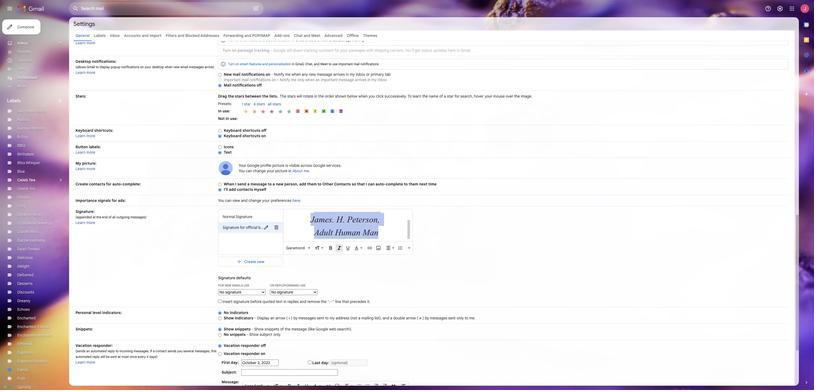 Task type: locate. For each thing, give the bounding box(es) containing it.
None search field
[[69, 2, 264, 15]]

0 vertical spatial you
[[369, 94, 375, 99]]

) right ›
[[291, 316, 293, 321]]

0 vertical spatial an
[[316, 78, 320, 82]]

2 enchanted from the top
[[17, 325, 36, 330]]

dazzle
[[17, 230, 29, 235], [17, 239, 29, 243]]

meet down numbers
[[321, 62, 328, 66]]

bliss
[[17, 161, 25, 166], [30, 230, 38, 235]]

notify for notify me when any new message arrives in my inbox or primary tab
[[274, 72, 285, 77]]

services.
[[327, 163, 342, 168]]

message left (like
[[292, 327, 307, 332]]

shortcuts for on
[[243, 134, 261, 139]]

on
[[270, 284, 275, 288]]

0 vertical spatial change
[[253, 169, 266, 174]]

3 enchanted from the top
[[17, 334, 36, 339]]

my for (not
[[330, 316, 335, 321]]

Vacation responder on radio
[[218, 353, 222, 357]]

to
[[329, 38, 332, 42], [329, 62, 332, 66], [96, 65, 99, 69], [268, 182, 272, 187], [318, 182, 322, 187], [404, 182, 408, 187], [325, 316, 329, 321], [465, 316, 469, 321], [116, 350, 119, 354]]

my left the address
[[330, 316, 335, 321]]

0 vertical spatial no
[[224, 311, 229, 316]]

address
[[336, 316, 350, 321]]

learn more link down (allows
[[76, 70, 95, 75]]

the
[[228, 94, 234, 99], [262, 94, 269, 99], [319, 94, 324, 99], [423, 94, 428, 99], [515, 94, 520, 99], [96, 216, 101, 220], [321, 300, 327, 305], [285, 327, 291, 332]]

euphoria down the euphoria link at the bottom of page
[[17, 360, 33, 364]]

mail for important mail notifications on - notify me only when an important message arrives in my inbox
[[242, 78, 249, 82]]

enchanted down echoes
[[17, 316, 36, 321]]

1 horizontal spatial inbox link
[[110, 33, 120, 38]]

4 more from the top
[[86, 150, 95, 155]]

filters and blocked addresses link
[[166, 33, 219, 38]]

insert image image
[[376, 246, 381, 251], [335, 384, 340, 390]]

turn for turn on smart features and personalization in gmail, chat, and meet to use important mail notifications
[[228, 62, 235, 66]]

2 learn from the top
[[76, 70, 86, 75]]

1 vertical spatial change
[[249, 199, 262, 203]]

in inside your google profile picture is visible across google services. you can change your picture in about me .
[[289, 169, 292, 174]]

1 horizontal spatial )
[[423, 316, 424, 321]]

more down general
[[86, 41, 95, 45]]

meet for package
[[321, 38, 328, 42]]

more down responder:
[[86, 361, 95, 366]]

formatting options toolbar containing garamond
[[285, 246, 413, 251]]

creative ideas
[[17, 213, 42, 217]]

scheduled link
[[17, 75, 37, 80]]

0 vertical spatial insert image image
[[376, 246, 381, 251]]

5 learn more link from the top
[[76, 167, 95, 172]]

ons
[[284, 33, 290, 38]]

a up i'll add contacts myself
[[248, 182, 250, 187]]

chat, for in gmail, chat, and meet to use important mail notifications
[[306, 62, 313, 66]]

indicators for show
[[235, 316, 254, 321]]

turn for turn on package tracking - google will share tracking numbers for your packages with shipping carriers. you'll get status updates here in gmail.
[[223, 48, 231, 53]]

off down subject
[[261, 344, 266, 349]]

a right if
[[153, 350, 155, 354]]

0 vertical spatial indicators
[[230, 311, 249, 316]]

italic ‪(⌘i)‬ image
[[337, 246, 342, 251], [295, 384, 301, 390]]

that
[[357, 182, 365, 187], [342, 300, 349, 305]]

2 vertical spatial me
[[304, 169, 309, 174]]

cozy link
[[17, 204, 26, 209]]

0 vertical spatial at
[[93, 216, 96, 220]]

)
[[291, 316, 293, 321], [423, 316, 424, 321]]

package up turn on package tracking - google will share tracking numbers for your packages with shipping carriers. you'll get status updates here in gmail.
[[339, 38, 351, 42]]

1 horizontal spatial you
[[369, 94, 375, 99]]

of right end
[[109, 216, 112, 220]]

1 auto- from the left
[[112, 182, 123, 187]]

0 vertical spatial chat,
[[306, 38, 313, 42]]

0 horizontal spatial auto-
[[112, 182, 123, 187]]

more inside my picture: learn more
[[86, 167, 95, 172]]

1 arrow from the left
[[276, 316, 286, 321]]

view
[[233, 199, 240, 203]]

advanced search options image
[[251, 3, 262, 14]]

star left search,
[[447, 94, 454, 99]]

aurora down aurora link
[[17, 126, 29, 131]]

snippets up vacation responder off
[[230, 333, 246, 338]]

turn on smart features and personalization button for in gmail, chat, and meet to use package tracking
[[228, 38, 291, 42]]

keyboard shortcuts: learn more
[[76, 128, 113, 139]]

labels heading
[[7, 98, 57, 104]]

1 more from the top
[[86, 41, 95, 45]]

notify for notify me only when an important message arrives in my inbox
[[280, 78, 290, 82]]

can inside your google profile picture is visible across google services. you can change your picture in about me .
[[246, 169, 252, 174]]

1 horizontal spatial here
[[448, 48, 456, 53]]

you inside the vacation responder: (sends an automated reply to incoming messages. if a contact sends you several messages, this automated reply will be sent at most once every 4 days) learn more
[[177, 350, 183, 354]]

day
[[21, 135, 28, 140]]

main menu image
[[6, 5, 13, 12]]

you right the sends
[[177, 350, 183, 354]]

2 vertical spatial my
[[330, 316, 335, 321]]

2 by from the left
[[425, 316, 429, 321]]

more
[[86, 41, 95, 45], [86, 70, 95, 75], [86, 134, 95, 139], [86, 150, 95, 155], [86, 167, 95, 172], [86, 221, 95, 226], [86, 361, 95, 366]]

insert image image down man
[[376, 246, 381, 251]]

you down the your
[[239, 169, 245, 174]]

at left most
[[118, 356, 121, 360]]

to down numbers
[[329, 62, 332, 66]]

1 horizontal spatial underline ‪(⌘u)‬ image
[[346, 246, 351, 251]]

use right reply/forward
[[300, 284, 306, 288]]

insert image image for garamond
[[376, 246, 381, 251]]

1 no from the top
[[224, 311, 229, 316]]

1 vertical spatial insert image image
[[335, 384, 340, 390]]

use down the defaults
[[244, 284, 250, 288]]

underline ‪(⌘u)‬ image for sans serif
[[304, 384, 310, 390]]

chat
[[294, 33, 303, 38]]

shortcuts for off
[[243, 128, 261, 133]]

that right so
[[357, 182, 365, 187]]

1 horizontal spatial inbox
[[110, 33, 120, 38]]

1 vertical spatial at
[[118, 356, 121, 360]]

mail for new mail notifications on - notify me when any new message arrives in my inbox or primary tab
[[233, 72, 241, 77]]

1 inside labels navigation
[[60, 76, 62, 80]]

turn on smart features and personalization in gmail, chat, and meet to use package tracking
[[228, 38, 364, 42]]

smart for turn on smart features and personalization in gmail, chat, and meet to use important mail notifications
[[240, 62, 249, 66]]

formatting options toolbar down human at bottom
[[285, 246, 413, 251]]

me.
[[470, 316, 476, 321]]

1 gmail, from the top
[[296, 38, 305, 42]]

1 vertical spatial inbox
[[17, 41, 28, 46]]

an
[[316, 78, 320, 82], [271, 316, 275, 321], [86, 350, 90, 354]]

indent less ‪(⌘[)‬ image
[[374, 384, 379, 390]]

1 vertical spatial no
[[224, 333, 229, 338]]

1 dazzle from the top
[[17, 230, 29, 235]]

dazzle up dead
[[17, 239, 29, 243]]

contacts down send
[[237, 187, 253, 192]]

2 auto- from the left
[[376, 182, 386, 187]]

messages)
[[131, 216, 146, 220]]

messages
[[189, 65, 204, 69], [299, 316, 316, 321], [430, 316, 448, 321]]

a right name
[[444, 94, 446, 99]]

change
[[253, 169, 266, 174], [249, 199, 262, 203]]

i right so
[[366, 182, 367, 187]]

euphoria for the euphoria link at the bottom of page
[[17, 351, 33, 356]]

2 responder from the top
[[241, 352, 260, 357]]

labels inside navigation
[[7, 98, 20, 104]]

0 horizontal spatial at
[[93, 216, 96, 220]]

inbox for bottom the inbox link
[[17, 41, 28, 46]]

2 horizontal spatial of
[[440, 94, 443, 99]]

Keyboard shortcuts off radio
[[218, 129, 222, 133]]

snippets up the no snippets - show subject only.
[[235, 327, 251, 332]]

0 vertical spatial signature
[[236, 215, 253, 220]]

responder
[[241, 344, 260, 349], [241, 352, 260, 357]]

contacts
[[334, 182, 351, 187]]

Subject text field
[[241, 370, 338, 377]]

stars down between
[[257, 102, 265, 107]]

learn inside keyboard shortcuts: learn more
[[76, 134, 86, 139]]

2 learn more link from the top
[[76, 70, 95, 75]]

package down forwarding and pop/imap
[[238, 48, 253, 53]]

you
[[239, 169, 245, 174], [218, 199, 224, 203]]

1 smart from the top
[[240, 38, 249, 42]]

personalization for in gmail, chat, and meet to use important mail notifications
[[269, 62, 291, 66]]

vacation for vacation responder on
[[224, 352, 240, 357]]

dazzle bliss link
[[17, 230, 38, 235]]

1 vertical spatial create
[[244, 260, 256, 265]]

shown
[[335, 94, 347, 99]]

1 horizontal spatial day:
[[322, 361, 330, 366]]

2 horizontal spatial me
[[304, 169, 309, 174]]

tea
[[29, 178, 35, 183]]

1 i from the left
[[235, 182, 237, 187]]

bliss whisper link
[[17, 161, 40, 166]]

dead
[[17, 247, 26, 252]]

adult
[[314, 228, 333, 238]]

vacation inside the vacation responder: (sends an automated reply to incoming messages. if a contact sends you several messages, this automated reply will be sent at most once every 4 days) learn more
[[76, 344, 92, 349]]

h.
[[337, 215, 345, 225]]

1 vertical spatial notify
[[280, 78, 290, 82]]

of inside signature: (appended at the end of all outgoing messages) learn more
[[109, 216, 112, 220]]

1 horizontal spatial at
[[118, 356, 121, 360]]

only
[[298, 78, 305, 82], [457, 316, 464, 321]]

notifications up between
[[250, 78, 271, 82]]

0 horizontal spatial of
[[109, 216, 112, 220]]

enchanted tranquil
[[17, 325, 50, 330]]

dazzle for dazzle bliss
[[17, 230, 29, 235]]

1 horizontal spatial package
[[339, 38, 351, 42]]

forwarding and pop/imap link
[[224, 33, 270, 38]]

0 vertical spatial shortcuts
[[243, 128, 261, 133]]

2 use from the left
[[300, 284, 306, 288]]

2 use from the top
[[333, 62, 338, 66]]

contacts up importance signals for ads:
[[89, 182, 105, 187]]

0 vertical spatial turn
[[228, 38, 235, 42]]

formatting options toolbar containing sans serif
[[243, 383, 408, 391]]

by right »
[[425, 316, 429, 321]]

you down i'll add contacts myself option
[[218, 199, 224, 203]]

no right no snippets "option"
[[224, 333, 229, 338]]

2 turn on smart features and personalization button from the top
[[228, 62, 291, 66]]

inbox inside labels navigation
[[17, 41, 28, 46]]

button
[[76, 145, 88, 150]]

to left incoming
[[116, 350, 119, 354]]

italic ‪(⌘i)‬ image right bold ‪(⌘b)‬ image
[[337, 246, 342, 251]]

2 i from the left
[[366, 182, 367, 187]]

will left be
[[101, 356, 105, 360]]

quote ‪(⌘⇧9)‬ image
[[391, 384, 397, 390]]

learn down (sends
[[76, 361, 86, 366]]

2 them from the left
[[409, 182, 419, 187]]

1 vertical spatial me
[[291, 78, 297, 82]]

my left or
[[350, 72, 355, 77]]

. inside your google profile picture is visible across google services. you can change your picture in about me .
[[309, 169, 310, 174]]

harmony
[[30, 239, 45, 243]]

underline ‪(⌘u)‬ image for garamond
[[346, 246, 351, 251]]

1 use from the top
[[333, 38, 338, 42]]

0 vertical spatial 1
[[60, 76, 62, 80]]

euphoria for euphoria bubbles
[[17, 360, 33, 364]]

bold ‪(⌘b)‬ image
[[287, 384, 292, 390]]

human
[[335, 228, 361, 238]]

1 turn on smart features and personalization button from the top
[[228, 38, 291, 42]]

6 learn from the top
[[76, 221, 86, 226]]

settings image
[[778, 5, 784, 12]]

0 vertical spatial .
[[309, 169, 310, 174]]

me down new mail notifications on - notify me when any new message arrives in my inbox or primary tab
[[291, 78, 297, 82]]

1 horizontal spatial star
[[447, 94, 454, 99]]

off for keyboard shortcuts off
[[262, 128, 267, 133]]

to left me.
[[465, 316, 469, 321]]

1 vertical spatial here
[[293, 199, 301, 203]]

1 vertical spatial mail
[[233, 72, 241, 77]]

learn more link down (sends
[[76, 361, 95, 366]]

tab list
[[800, 17, 815, 371]]

this
[[211, 350, 217, 354]]

visible
[[289, 163, 300, 168]]

1 shortcuts from the top
[[243, 128, 261, 133]]

6 more from the top
[[86, 221, 95, 226]]

vacation responder: (sends an automated reply to incoming messages. if a contact sends you several messages, this automated reply will be sent at most once every 4 days) learn more
[[76, 344, 217, 366]]

inbox link up the starred
[[17, 41, 28, 46]]

6 learn more link from the top
[[76, 221, 95, 226]]

smart left pop/imap
[[240, 38, 249, 42]]

1 horizontal spatial arrives
[[355, 78, 367, 82]]

2 ( from the left
[[417, 316, 419, 321]]

learn more link
[[76, 41, 95, 45], [76, 70, 95, 75], [76, 134, 95, 139], [76, 150, 95, 155], [76, 167, 95, 172], [76, 221, 95, 226], [76, 361, 95, 366]]

sent down remove
[[317, 316, 324, 321]]

keyboard for keyboard shortcuts: learn more
[[76, 128, 93, 133]]

ideas
[[33, 213, 42, 217]]

2 chat, from the top
[[306, 62, 313, 66]]

desserts
[[17, 282, 33, 287]]

responder for off
[[241, 344, 260, 349]]

for new emails use
[[218, 284, 250, 288]]

0 horizontal spatial )
[[291, 316, 293, 321]]

1 learn from the top
[[76, 41, 86, 45]]

important down turn on package tracking - google will share tracking numbers for your packages with shipping carriers. you'll get status updates here in gmail.
[[339, 62, 353, 66]]

learn more link down general
[[76, 41, 95, 45]]

aurora for aurora link
[[17, 118, 29, 122]]

when
[[224, 182, 235, 187]]

more down (appended
[[86, 221, 95, 226]]

them left next
[[409, 182, 419, 187]]

when right desktop at the left top of page
[[165, 65, 173, 69]]

1 aurora from the top
[[17, 118, 29, 122]]

picture image
[[218, 161, 233, 176]]

james. h. peterson,
[[311, 215, 382, 225]]

0 vertical spatial create
[[76, 182, 88, 187]]

7 learn from the top
[[76, 361, 86, 366]]

more down picture:
[[86, 167, 95, 172]]

your down 'profile'
[[267, 169, 275, 174]]

me for only
[[291, 78, 297, 82]]

2 personalization from the top
[[269, 62, 291, 66]]

2 euphoria from the top
[[17, 360, 33, 364]]

learn inside button labels: learn more
[[76, 150, 86, 155]]

link ‪(⌘k)‬ image
[[367, 246, 373, 251], [326, 384, 331, 390]]

1 vertical spatial gmail,
[[296, 62, 305, 66]]

1 vertical spatial numbered list ‪(⌘⇧7)‬ image
[[357, 384, 362, 390]]

learn up button
[[76, 134, 86, 139]]

1 chat, from the top
[[306, 38, 313, 42]]

0 horizontal spatial by
[[294, 316, 298, 321]]

of for show snippets - show snippets of the message (like google web search!).
[[280, 327, 284, 332]]

by right ›
[[294, 316, 298, 321]]

auto-
[[112, 182, 123, 187], [376, 182, 386, 187]]

0 horizontal spatial inbox
[[17, 41, 28, 46]]

1 use from the left
[[244, 284, 250, 288]]

bold ‪(⌘b)‬ image
[[328, 246, 334, 251]]

2 gmail, from the top
[[296, 62, 305, 66]]

more up "labels:" on the top left of page
[[86, 134, 95, 139]]

2 smart from the top
[[240, 62, 249, 66]]

4 learn from the top
[[76, 150, 86, 155]]

Signature text field
[[287, 200, 411, 239]]

0 vertical spatial reply
[[108, 350, 115, 354]]

snoozed link
[[17, 58, 32, 63]]

use: down the "in use:"
[[230, 116, 238, 121]]

1 vertical spatial inbox link
[[17, 41, 28, 46]]

0 horizontal spatial that
[[342, 300, 349, 305]]

0 horizontal spatial inbox link
[[17, 41, 28, 46]]

When I send a message to a new person, add them to Other Contacts so that I can auto-complete to them next time radio
[[218, 183, 222, 187]]

your inside desktop notifications: (allows gmail to display popup notifications on your desktop when new email messages arrive) learn more
[[145, 65, 151, 69]]

numbered list ‪(⌘⇧7)‬ image for garamond
[[398, 246, 403, 251]]

enchanted for enchanted tranquil
[[17, 325, 36, 330]]

0 vertical spatial notify
[[274, 72, 285, 77]]

dazzle harmony
[[17, 239, 45, 243]]

turn up the new
[[228, 62, 235, 66]]

gmail, up share
[[296, 38, 305, 42]]

once
[[130, 356, 137, 360]]

features right forwarding
[[249, 38, 262, 42]]

turn down forwarding
[[223, 48, 231, 53]]

alerts and notifs link
[[17, 109, 46, 114]]

responder for on
[[241, 352, 260, 357]]

numbered list ‪(⌘⇧7)‬ image
[[398, 246, 403, 251], [357, 384, 362, 390]]

reply up be
[[108, 350, 115, 354]]

0 horizontal spatial numbered list ‪(⌘⇧7)‬ image
[[357, 384, 362, 390]]

more inside button labels: learn more
[[86, 150, 95, 155]]

me
[[286, 72, 291, 77], [291, 78, 297, 82], [304, 169, 309, 174]]

in right rotate at the top left
[[315, 94, 318, 99]]

turn on package tracking - google will share tracking numbers for your packages with shipping carriers. you'll get status updates here in gmail.
[[223, 48, 472, 53]]

0 vertical spatial gmail,
[[296, 38, 305, 42]]

here
[[448, 48, 456, 53], [293, 199, 301, 203]]

only.
[[274, 333, 281, 338]]

arrives
[[334, 72, 345, 77], [355, 78, 367, 82]]

3 more from the top
[[86, 134, 95, 139]]

importance
[[76, 199, 97, 203]]

to inside the vacation responder: (sends an automated reply to incoming messages. if a contact sends you several messages, this automated reply will be sent at most once every 4 days) learn more
[[116, 350, 119, 354]]

drag the stars between the lists. the stars will rotate in the order shown below when you click successively. to learn the name of a star for search, hover your mouse over the image.
[[218, 94, 533, 99]]

0 horizontal spatial my
[[330, 316, 335, 321]]

an inside the vacation responder: (sends an automated reply to incoming messages. if a contact sends you several messages, this automated reply will be sent at most once every 4 days) learn more
[[86, 350, 90, 354]]

1 them from the left
[[307, 182, 317, 187]]

tracking up packages
[[352, 38, 364, 42]]

google
[[274, 48, 286, 53], [247, 163, 260, 168], [313, 163, 326, 168], [316, 327, 328, 332]]

bliss up blue
[[17, 161, 25, 166]]

an right "display"
[[271, 316, 275, 321]]

1 enchanted from the top
[[17, 316, 36, 321]]

2 dazzle from the top
[[17, 239, 29, 243]]

arrives down or
[[355, 78, 367, 82]]

2 arrow from the left
[[406, 316, 416, 321]]

1 vertical spatial chat,
[[306, 62, 313, 66]]

1 vertical spatial bliss
[[30, 230, 38, 235]]

image.
[[521, 94, 533, 99]]

a inside the vacation responder: (sends an automated reply to incoming messages. if a contact sends you several messages, this automated reply will be sent at most once every 4 days) learn more
[[153, 350, 155, 354]]

vacation responder off
[[224, 344, 266, 349]]

off up between
[[257, 83, 262, 88]]

1 for 1 star 4 stars all stars
[[242, 102, 243, 107]]

create up importance
[[76, 182, 88, 187]]

0 vertical spatial features
[[249, 38, 262, 42]]

vacation for vacation responder off
[[224, 344, 240, 349]]

chat, right "chat"
[[306, 38, 313, 42]]

here right updates
[[448, 48, 456, 53]]

2 shortcuts from the top
[[243, 134, 261, 139]]

tracking down pop/imap
[[254, 48, 270, 53]]

business
[[259, 226, 274, 230]]

1 horizontal spatial .
[[309, 169, 310, 174]]

0 vertical spatial personalization
[[269, 38, 291, 42]]

0 horizontal spatial messages
[[189, 65, 204, 69]]

No indicators radio
[[218, 312, 222, 316]]

5 more from the top
[[86, 167, 95, 172]]

2 aurora from the top
[[17, 126, 29, 131]]

delight
[[17, 264, 29, 269]]

0 vertical spatial that
[[357, 182, 365, 187]]

1 personalization from the top
[[269, 38, 291, 42]]

2 features from the top
[[249, 62, 262, 66]]

arrow left ›
[[276, 316, 286, 321]]

normal signature
[[223, 215, 253, 220]]

1 learn more link from the top
[[76, 41, 95, 45]]

change down myself
[[249, 199, 262, 203]]

1 vertical spatial picture
[[276, 169, 288, 174]]

turn for turn on smart features and personalization in gmail, chat, and meet to use package tracking
[[228, 38, 235, 42]]

0 horizontal spatial an
[[86, 350, 90, 354]]

ads:
[[118, 199, 126, 203]]

all down lists.
[[268, 102, 272, 107]]

sans serif option
[[244, 384, 266, 390]]

1 euphoria from the top
[[17, 351, 33, 356]]

arrives up shown
[[334, 72, 345, 77]]

2 horizontal spatial messages
[[430, 316, 448, 321]]

shortcuts:
[[94, 128, 113, 133]]

smart for turn on smart features and personalization in gmail, chat, and meet to use package tracking
[[240, 38, 249, 42]]

learn inside signature: (appended at the end of all outgoing messages) learn more
[[76, 221, 86, 226]]

1 vertical spatial turn on smart features and personalization button
[[228, 62, 291, 66]]

more
[[17, 84, 26, 89]]

to
[[408, 94, 412, 99]]

0 vertical spatial mail
[[354, 62, 360, 66]]

messages inside desktop notifications: (allows gmail to display popup notifications on your desktop when new email messages arrive) learn more
[[189, 65, 204, 69]]

preferences
[[271, 199, 292, 203]]

numbered list ‪(⌘⇧7)‬ image for sans serif
[[357, 384, 362, 390]]

scheduled
[[17, 75, 37, 80]]

1 horizontal spatial my
[[350, 72, 355, 77]]

snippets up only.
[[265, 327, 280, 332]]

1 vertical spatial smart
[[240, 62, 249, 66]]

0 vertical spatial link ‪(⌘k)‬ image
[[367, 246, 373, 251]]

0 vertical spatial use
[[333, 38, 338, 42]]

insert image image down last day: text field
[[335, 384, 340, 390]]

for
[[335, 48, 340, 53], [455, 94, 460, 99], [106, 182, 111, 187], [112, 199, 117, 203], [240, 226, 245, 230]]

signals
[[98, 199, 111, 203]]

ins
[[30, 187, 35, 192]]

picture:
[[82, 161, 97, 166]]

last
[[313, 361, 321, 366]]

new mail notifications on - notify me when any new message arrives in my inbox or primary tab
[[224, 72, 391, 77]]

0 horizontal spatial italic ‪(⌘i)‬ image
[[295, 384, 301, 390]]

"
[[333, 300, 335, 305]]

1 vertical spatial underline ‪(⌘u)‬ image
[[304, 384, 310, 390]]

2 vertical spatial will
[[101, 356, 105, 360]]

None checkbox
[[218, 48, 222, 52], [218, 300, 222, 304], [218, 48, 222, 52], [218, 300, 222, 304]]

add-ons
[[275, 33, 290, 38]]

1 vertical spatial signature
[[223, 226, 239, 230]]

0 horizontal spatial arrives
[[334, 72, 345, 77]]

"-
[[328, 300, 331, 305]]

1 responder from the top
[[241, 344, 260, 349]]

off up 'keyboard shortcuts on'
[[262, 128, 267, 133]]

my for or
[[350, 72, 355, 77]]

underline ‪(⌘u)‬ image
[[346, 246, 351, 251], [304, 384, 310, 390]]

2 no from the top
[[224, 333, 229, 338]]

meet right "chat"
[[312, 33, 321, 38]]

learn down (appended
[[76, 221, 86, 226]]

aurora for aurora ethereal
[[17, 126, 29, 131]]

2 more from the top
[[86, 70, 95, 75]]

4 inside the vacation responder: (sends an automated reply to incoming messages. if a contact sends you several messages, this automated reply will be sent at most once every 4 days) learn more
[[147, 356, 149, 360]]

0 vertical spatial here
[[448, 48, 456, 53]]

reply
[[108, 350, 115, 354], [92, 356, 100, 360]]

responder down vacation responder off
[[241, 352, 260, 357]]

0 vertical spatial underline ‪(⌘u)‬ image
[[346, 246, 351, 251]]

gaming
[[17, 386, 31, 390]]

0 horizontal spatial mail
[[233, 72, 241, 77]]

when down new mail notifications on - notify me when any new message arrives in my inbox or primary tab
[[306, 78, 315, 82]]

mail up important
[[233, 72, 241, 77]]

0 vertical spatial smart
[[240, 38, 249, 42]]

new
[[174, 65, 180, 69], [309, 72, 316, 77], [276, 182, 284, 187], [257, 260, 265, 265]]

keyboard inside keyboard shortcuts: learn more
[[76, 128, 93, 133]]

3 learn from the top
[[76, 134, 86, 139]]

my picture: learn more
[[76, 161, 97, 172]]

gmail image
[[17, 3, 47, 14]]

7 more from the top
[[86, 361, 95, 366]]

formatting options toolbar down last day:
[[243, 383, 408, 391]]

learn more link down (appended
[[76, 221, 95, 226]]

crystalline dewdrop link
[[17, 221, 52, 226]]

vacation up (sends
[[76, 344, 92, 349]]

1 ( from the left
[[287, 316, 288, 321]]

0 vertical spatial labels
[[94, 33, 106, 38]]

0 vertical spatial bliss
[[17, 161, 25, 166]]

0 vertical spatial enchanted
[[17, 316, 36, 321]]

sent
[[17, 67, 25, 72]]

create inside 'button'
[[244, 260, 256, 265]]

labels for the labels 'link'
[[94, 33, 106, 38]]

turn on smart features and personalization button for in gmail, chat, and meet to use important mail notifications
[[228, 62, 291, 66]]

use for important
[[333, 62, 338, 66]]

0 vertical spatial turn on smart features and personalization button
[[228, 38, 291, 42]]

5 learn from the top
[[76, 167, 86, 172]]

with
[[367, 48, 374, 53]]

0 horizontal spatial (
[[287, 316, 288, 321]]

of right name
[[440, 94, 443, 99]]

messages right email
[[189, 65, 204, 69]]

1 vertical spatial only
[[457, 316, 464, 321]]

use for package
[[333, 38, 338, 42]]

1 features from the top
[[249, 38, 262, 42]]

0 vertical spatial euphoria
[[17, 351, 33, 356]]

1 horizontal spatial auto-
[[376, 182, 386, 187]]

packages
[[349, 48, 366, 53]]

formatting options toolbar
[[285, 246, 413, 251], [243, 383, 408, 391]]



Task type: describe. For each thing, give the bounding box(es) containing it.
the right drag
[[228, 94, 234, 99]]

2 horizontal spatial tracking
[[352, 38, 364, 42]]

signature
[[234, 300, 250, 305]]

notifications down important
[[233, 83, 256, 88]]

day: for last day:
[[322, 361, 330, 366]]

dreamy link
[[17, 299, 30, 304]]

1 horizontal spatial reply
[[108, 350, 115, 354]]

new inside desktop notifications: (allows gmail to display popup notifications on your desktop when new email messages arrive) learn more
[[174, 65, 180, 69]]

italic ‪(⌘i)‬ image for sans serif
[[295, 384, 301, 390]]

0 vertical spatial contacts
[[89, 182, 105, 187]]

your inside your google profile picture is visible across google services. you can change your picture in about me .
[[267, 169, 275, 174]]

delicious link
[[17, 256, 33, 261]]

primary
[[371, 72, 384, 77]]

whisper
[[26, 161, 40, 166]]

0 vertical spatial of
[[440, 94, 443, 99]]

notifications up mail notifications off
[[242, 72, 265, 77]]

features for turn on smart features and personalization in gmail, chat, and meet to use package tracking
[[249, 38, 262, 42]]

for right numbers
[[335, 48, 340, 53]]

1 for 1
[[60, 76, 62, 80]]

at inside signature: (appended at the end of all outgoing messages) learn more
[[93, 216, 96, 220]]

in left or
[[346, 72, 349, 77]]

the left "-
[[321, 300, 327, 305]]

message up shown
[[339, 78, 354, 82]]

2 horizontal spatial sent
[[449, 316, 456, 321]]

the left lists.
[[262, 94, 269, 99]]

1 horizontal spatial inbox
[[378, 78, 387, 82]]

your left packages
[[341, 48, 348, 53]]

fruit
[[17, 377, 25, 382]]

ethereal link
[[17, 342, 32, 347]]

about me link
[[293, 169, 309, 174]]

garamond option
[[285, 246, 307, 251]]

insert image image for sans serif
[[335, 384, 340, 390]]

display
[[100, 65, 110, 69]]

family
[[17, 368, 28, 373]]

when inside desktop notifications: (allows gmail to display popup notifications on your desktop when new email messages arrive) learn more
[[165, 65, 173, 69]]

discounts
[[17, 290, 34, 295]]

No snippets radio
[[218, 334, 222, 338]]

delight link
[[17, 264, 29, 269]]

signature defaults
[[218, 276, 251, 281]]

for left ads:
[[112, 199, 117, 203]]

family link
[[17, 368, 28, 373]]

remove formatting ‪(⌘\)‬ image
[[401, 384, 406, 390]]

bbq link
[[17, 143, 25, 148]]

google right the your
[[247, 163, 260, 168]]

0 vertical spatial package
[[339, 38, 351, 42]]

when right below
[[359, 94, 368, 99]]

meet for important
[[321, 62, 328, 66]]

0 horizontal spatial here
[[293, 199, 301, 203]]

days)
[[149, 356, 158, 360]]

lists.
[[270, 94, 278, 99]]

in down share
[[292, 62, 295, 66]]

0 vertical spatial important
[[339, 62, 353, 66]]

more inside the vacation responder: (sends an automated reply to incoming messages. if a contact sends you several messages, this automated reply will be sent at most once every 4 days) learn more
[[86, 361, 95, 366]]

settings
[[73, 20, 95, 27]]

New mail notifications on radio
[[218, 73, 222, 77]]

me inside your google profile picture is visible across google services. you can change your picture in about me .
[[304, 169, 309, 174]]

b-
[[17, 135, 21, 140]]

0 vertical spatial all
[[268, 102, 272, 107]]

enchanted for enchanted link
[[17, 316, 36, 321]]

when left any
[[292, 72, 301, 77]]

official
[[246, 226, 258, 230]]

mail notifications off
[[224, 83, 262, 88]]

i'll add contacts myself
[[224, 187, 267, 192]]

in right text
[[284, 300, 287, 305]]

more inside desktop notifications: (allows gmail to display popup notifications on your desktop when new email messages arrive) learn more
[[86, 70, 95, 75]]

no for no snippets - show subject only.
[[224, 333, 229, 338]]

more inside signature: (appended at the end of all outgoing messages) learn more
[[86, 221, 95, 226]]

Show indicators radio
[[218, 317, 222, 321]]

and inside labels navigation
[[28, 109, 35, 114]]

1 horizontal spatial tracking
[[304, 48, 318, 53]]

blue link
[[17, 169, 25, 174]]

indent more ‪(⌘])‬ image
[[382, 384, 388, 390]]

0 vertical spatial use:
[[223, 109, 230, 114]]

1 horizontal spatial messages
[[299, 316, 316, 321]]

will inside the vacation responder: (sends an automated reply to incoming messages. if a contact sends you several messages, this automated reply will be sent at most once every 4 days) learn more
[[101, 356, 105, 360]]

1 vertical spatial add
[[229, 187, 236, 192]]

gmail
[[87, 65, 95, 69]]

add-
[[275, 33, 284, 38]]

Last day: text field
[[331, 360, 368, 367]]

new inside 'button'
[[257, 260, 265, 265]]

google down add-
[[274, 48, 286, 53]]

birthdaze link
[[17, 152, 34, 157]]

I'll add contacts myself radio
[[218, 188, 222, 192]]

your
[[239, 163, 246, 168]]

snippets for show subject only.
[[230, 333, 246, 338]]

emails
[[232, 284, 243, 288]]

1 vertical spatial ethereal
[[17, 342, 32, 347]]

stars right the
[[288, 94, 296, 99]]

man
[[363, 228, 379, 238]]

you inside your google profile picture is visible across google services. you can change your picture in about me .
[[239, 169, 245, 174]]

if
[[150, 350, 152, 354]]

me for when
[[286, 72, 291, 77]]

more formatting options image
[[407, 246, 412, 251]]

dead thread
[[17, 247, 39, 252]]

below
[[348, 94, 358, 99]]

snippets:
[[76, 327, 93, 332]]

labels navigation
[[0, 17, 69, 391]]

inbox for rightmost the inbox link
[[110, 33, 120, 38]]

in right ons
[[292, 38, 295, 42]]

more inside keyboard shortcuts: learn more
[[86, 134, 95, 139]]

4 learn more link from the top
[[76, 150, 95, 155]]

subject:
[[222, 371, 237, 376]]

0 horizontal spatial .
[[301, 199, 302, 203]]

more button
[[0, 82, 65, 91]]

2 horizontal spatial will
[[297, 94, 302, 99]]

create for create contacts for auto-complete:
[[76, 182, 88, 187]]

signature for defaults
[[218, 276, 235, 281]]

for up signals
[[106, 182, 111, 187]]

to up numbers
[[329, 38, 332, 42]]

Text radio
[[218, 151, 222, 155]]

3 learn more link from the top
[[76, 134, 95, 139]]

search,
[[461, 94, 473, 99]]

desktop
[[152, 65, 164, 69]]

dazzle harmony link
[[17, 239, 45, 243]]

sent inside the vacation responder: (sends an automated reply to incoming messages. if a contact sends you several messages, this automated reply will be sent at most once every 4 days) learn more
[[111, 356, 117, 360]]

name
[[429, 94, 439, 99]]

precedes
[[350, 300, 367, 305]]

indicators for no
[[230, 311, 249, 316]]

2 horizontal spatial my
[[372, 78, 377, 82]]

notifications up or
[[361, 62, 379, 66]]

so
[[352, 182, 356, 187]]

1 vertical spatial contacts
[[237, 187, 253, 192]]

keyboard for keyboard shortcuts on
[[224, 134, 242, 139]]

show right show indicators option
[[224, 316, 234, 321]]

my
[[76, 161, 81, 166]]

link ‪(⌘k)‬ image for sans serif
[[326, 384, 331, 390]]

signature for for
[[223, 226, 239, 230]]

1 horizontal spatial will
[[287, 48, 292, 53]]

for left official
[[240, 226, 245, 230]]

the left order
[[319, 94, 324, 99]]

subject
[[260, 333, 273, 338]]

learn
[[413, 94, 422, 99]]

alerts and notifs
[[17, 109, 46, 114]]

addresses
[[201, 33, 219, 38]]

show left subject
[[250, 333, 259, 338]]

first
[[222, 361, 230, 366]]

on reply/forward use
[[270, 284, 306, 288]]

1 ) from the left
[[291, 316, 293, 321]]

0 horizontal spatial inbox
[[356, 72, 366, 77]]

to down 'profile'
[[268, 182, 272, 187]]

change inside your google profile picture is visible across google services. you can change your picture in about me .
[[253, 169, 266, 174]]

1 vertical spatial that
[[342, 300, 349, 305]]

show indicators - display an arrow ( › ) by messages sent to my address (not a mailing list), and a double arrow ( » ) by messages sent only to me.
[[224, 316, 476, 321]]

1 horizontal spatial bliss
[[30, 230, 38, 235]]

of for signature: (appended at the end of all outgoing messages) learn more
[[109, 216, 112, 220]]

0 horizontal spatial star
[[244, 102, 251, 107]]

features for turn on smart features and personalization in gmail, chat, and meet to use important mail notifications
[[249, 62, 262, 66]]

enchanted whispers link
[[17, 334, 52, 339]]

Last day: checkbox
[[308, 361, 312, 365]]

stars down lists.
[[273, 102, 281, 107]]

2 ) from the left
[[423, 316, 424, 321]]

last day:
[[313, 361, 330, 366]]

support image
[[766, 5, 772, 12]]

the inside signature: (appended at the end of all outgoing messages) learn more
[[96, 216, 101, 220]]

your right hover
[[485, 94, 493, 99]]

for left search,
[[455, 94, 460, 99]]

enchanted for enchanted whispers
[[17, 334, 36, 339]]

no for no indicators
[[224, 311, 229, 316]]

the
[[280, 94, 287, 99]]

enchanted whispers
[[17, 334, 52, 339]]

0 vertical spatial 4
[[254, 102, 256, 107]]

Search mail text field
[[81, 6, 238, 11]]

sent link
[[17, 67, 25, 72]]

message:
[[222, 380, 239, 385]]

2 vertical spatial can
[[225, 199, 232, 203]]

to left the address
[[325, 316, 329, 321]]

google right the across
[[313, 163, 326, 168]]

filters and blocked addresses
[[166, 33, 219, 38]]

0 vertical spatial only
[[298, 78, 305, 82]]

on inside desktop notifications: (allows gmail to display popup notifications on your desktop when new email messages arrive) learn more
[[140, 65, 144, 69]]

normal
[[223, 215, 235, 220]]

Important mail notifications on radio
[[218, 78, 222, 82]]

aurora link
[[17, 118, 29, 122]]

web
[[329, 327, 337, 332]]

enchanted tranquil link
[[17, 325, 50, 330]]

at inside the vacation responder: (sends an automated reply to incoming messages. if a contact sends you several messages, this automated reply will be sent at most once every 4 days) learn more
[[118, 356, 121, 360]]

link ‪(⌘k)‬ image for garamond
[[367, 246, 373, 251]]

display
[[257, 316, 270, 321]]

gmail, for in gmail, chat, and meet to use important mail notifications
[[296, 62, 305, 66]]

stars up "1 star" link
[[235, 94, 244, 99]]

celeb tea link
[[17, 178, 35, 183]]

in left gmail.
[[457, 48, 460, 53]]

stars:
[[76, 94, 86, 99]]

message right any
[[317, 72, 333, 77]]

search mail image
[[71, 4, 81, 14]]

message up myself
[[251, 182, 267, 187]]

1 horizontal spatial that
[[357, 182, 365, 187]]

notifications inside desktop notifications: (allows gmail to display popup notifications on your desktop when new email messages arrive) learn more
[[121, 65, 139, 69]]

the down ›
[[285, 327, 291, 332]]

First day: text field
[[241, 360, 279, 367]]

themes link
[[363, 33, 378, 38]]

Mail notifications off radio
[[218, 84, 222, 88]]

1 vertical spatial automated
[[76, 356, 92, 360]]

show right show snippets radio on the left
[[224, 327, 234, 332]]

snippets for show snippets of the message (like google web search!).
[[235, 327, 251, 332]]

Icons radio
[[218, 146, 222, 150]]

several
[[184, 350, 194, 354]]

0 vertical spatial ethereal
[[30, 126, 44, 131]]

1 horizontal spatial sent
[[317, 316, 324, 321]]

1 vertical spatial reply
[[92, 356, 100, 360]]

Keyboard shortcuts on radio
[[218, 134, 222, 139]]

new
[[224, 72, 232, 77]]

bulleted list ‪(⌘⇧8)‬ image
[[365, 384, 371, 390]]

new
[[225, 284, 232, 288]]

Show snippets radio
[[218, 328, 222, 332]]

italic ‪(⌘i)‬ image for garamond
[[337, 246, 342, 251]]

show snippets - show snippets of the message (like google web search!).
[[224, 327, 352, 332]]

crystalline
[[17, 221, 35, 226]]

in right not
[[226, 116, 229, 121]]

0 vertical spatial add
[[299, 182, 307, 187]]

day: for first day:
[[231, 361, 239, 366]]

aurora ethereal
[[17, 126, 44, 131]]

learn inside my picture: learn more
[[76, 167, 86, 172]]

0 vertical spatial arrives
[[334, 72, 345, 77]]

1 vertical spatial use:
[[230, 116, 238, 121]]

aurora ethereal link
[[17, 126, 44, 131]]

2 horizontal spatial can
[[368, 182, 375, 187]]

crystalline dewdrop
[[17, 221, 52, 226]]

labels for labels "heading"
[[7, 98, 20, 104]]

learn inside desktop notifications: (allows gmail to display popup notifications on your desktop when new email messages arrive) learn more
[[76, 70, 86, 75]]

google right (like
[[316, 327, 328, 332]]

to right complete
[[404, 182, 408, 187]]

in
[[218, 109, 222, 114]]

learn inside the vacation responder: (sends an automated reply to incoming messages. if a contact sends you several messages, this automated reply will be sent at most once every 4 days) learn more
[[76, 361, 86, 366]]

0 vertical spatial picture
[[273, 163, 285, 168]]

1 horizontal spatial an
[[271, 316, 275, 321]]

1 vertical spatial package
[[238, 48, 253, 53]]

create for create new
[[244, 260, 256, 265]]

0 vertical spatial automated
[[91, 350, 107, 354]]

the right over
[[515, 94, 520, 99]]

in down or
[[368, 78, 371, 82]]

for
[[218, 284, 224, 288]]

1 vertical spatial you
[[218, 199, 224, 203]]

contact
[[156, 350, 167, 354]]

Vacation responder off radio
[[218, 345, 222, 349]]

a left double
[[391, 316, 393, 321]]

2 horizontal spatial mail
[[354, 62, 360, 66]]

presets:
[[218, 102, 232, 106]]

your down myself
[[262, 199, 270, 203]]

personalization for in gmail, chat, and meet to use package tracking
[[269, 38, 291, 42]]

a left person,
[[273, 182, 275, 187]]

off for vacation responder off
[[261, 344, 266, 349]]

0 horizontal spatial tracking
[[254, 48, 270, 53]]

gmail, for in gmail, chat, and meet to use package tracking
[[296, 38, 305, 42]]

(appended
[[76, 216, 92, 220]]

1 vertical spatial important
[[321, 78, 338, 82]]

(not
[[351, 316, 358, 321]]

to inside desktop notifications: (allows gmail to display popup notifications on your desktop when new email messages arrive) learn more
[[96, 65, 99, 69]]

responder:
[[93, 344, 113, 349]]

starred link
[[17, 49, 30, 54]]

1 by from the left
[[294, 316, 298, 321]]

vacation for vacation responder: (sends an automated reply to incoming messages. if a contact sends you several messages, this automated reply will be sent at most once every 4 days) learn more
[[76, 344, 92, 349]]

the right learn
[[423, 94, 428, 99]]

fruit link
[[17, 377, 25, 382]]

person,
[[285, 182, 299, 187]]

keyboard shortcuts off
[[224, 128, 267, 133]]

dazzle for dazzle harmony
[[17, 239, 29, 243]]

show up the no snippets - show subject only.
[[254, 327, 264, 332]]

a right (not
[[359, 316, 361, 321]]

all inside signature: (appended at the end of all outgoing messages) learn more
[[112, 216, 116, 220]]

7 learn more link from the top
[[76, 361, 95, 366]]

bbq
[[17, 143, 25, 148]]

chat, for in gmail, chat, and meet to use package tracking
[[306, 38, 313, 42]]

profile
[[261, 163, 272, 168]]

to left other
[[318, 182, 322, 187]]

off for mail notifications off
[[257, 83, 262, 88]]

desktop notifications: (allows gmail to display popup notifications on your desktop when new email messages arrive) learn more
[[76, 59, 214, 75]]

forwarding and pop/imap
[[224, 33, 270, 38]]

themes
[[363, 33, 378, 38]]

drag
[[218, 94, 227, 99]]

mailing
[[362, 316, 374, 321]]

keyboard for keyboard shortcuts off
[[224, 128, 242, 133]]



Task type: vqa. For each thing, say whether or not it's contained in the screenshot.
middle of
yes



